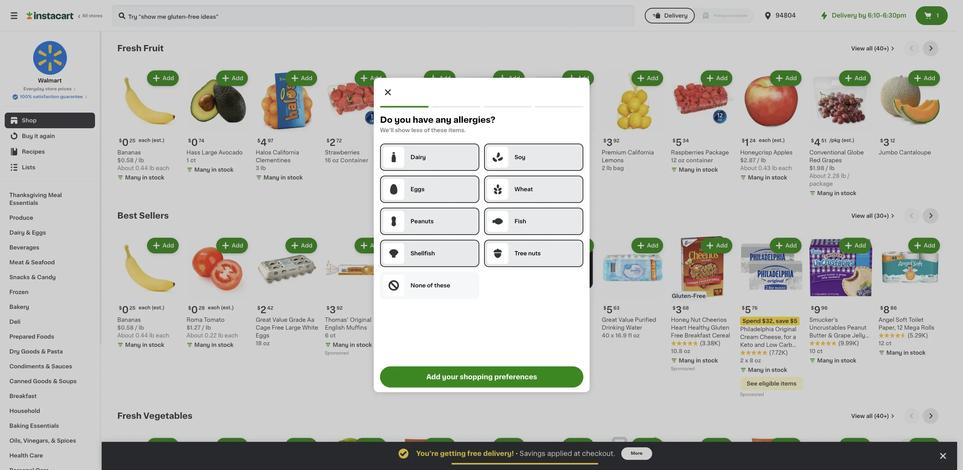 Task type: vqa. For each thing, say whether or not it's contained in the screenshot.
the top the View all (40+) popup button
yes



Task type: describe. For each thing, give the bounding box(es) containing it.
1 horizontal spatial see eligible items
[[747, 381, 797, 387]]

1 vertical spatial breakfast
[[9, 394, 37, 399]]

gluten
[[711, 325, 730, 331]]

delivery button
[[645, 8, 695, 23]]

honey
[[671, 317, 690, 323]]

soft
[[896, 317, 908, 323]]

many down 0.22
[[194, 342, 210, 348]]

1 inside "product" group
[[745, 138, 749, 147]]

best
[[117, 212, 137, 220]]

lb inside halos california clementines 3 lb
[[261, 166, 266, 171]]

meat & seafood link
[[5, 255, 95, 270]]

$ inside "$ 0 25"
[[119, 306, 122, 311]]

0 vertical spatial items
[[435, 373, 451, 379]]

1 inside lime 42 1 each
[[394, 158, 397, 163]]

0 for $ 0 25 each (est.)
[[122, 138, 129, 147]]

1 vertical spatial essentials
[[30, 423, 59, 429]]

great for 2
[[256, 317, 271, 323]]

delivery for delivery
[[665, 13, 688, 18]]

items.
[[449, 128, 466, 133]]

product group containing 9
[[810, 236, 873, 366]]

none of these
[[411, 283, 450, 288]]

walmart logo image
[[33, 41, 67, 75]]

$ inside $ 0 28
[[188, 306, 191, 311]]

92 for thomas' original english muffins
[[337, 306, 343, 311]]

cream
[[741, 335, 759, 340]]

free inside 'great value grade aa cage free large white eggs 18 oz'
[[272, 325, 284, 331]]

dairy for dairy
[[411, 155, 426, 160]]

1 inside hass large avocado 1 ct
[[187, 158, 189, 163]]

1 vertical spatial eligible
[[759, 381, 780, 387]]

51
[[822, 139, 827, 143]]

2 up cage
[[261, 306, 266, 315]]

& left candy
[[31, 275, 36, 280]]

5 for $ 5 34
[[676, 138, 682, 147]]

red inside sun harvest seedless red grapes $2.18 / lb about 2.4 lb / package many in stock
[[464, 158, 475, 163]]

tomato
[[204, 317, 225, 323]]

many inside sun harvest seedless red grapes $2.18 / lb about 2.4 lb / package many in stock
[[471, 183, 487, 188]]

each (est.) for $ 0 28
[[208, 306, 234, 310]]

96
[[822, 306, 828, 311]]

angel soft toilet paper, 12 mega rolls
[[879, 317, 935, 331]]

x inside great value purified drinking water 40 x 16.9 fl oz
[[611, 333, 614, 338]]

$ inside "$ 5 76"
[[742, 306, 745, 311]]

$ inside $ 4 51
[[811, 139, 815, 143]]

shopping
[[460, 374, 493, 380]]

you're
[[416, 451, 439, 457]]

value for 2
[[273, 317, 288, 323]]

oz down 'lifestyle'
[[755, 358, 762, 363]]

(40+) for vegetables
[[875, 414, 890, 419]]

peanut
[[848, 325, 867, 331]]

0 for $ 0 74
[[191, 138, 198, 147]]

fresh for fresh fruit
[[117, 44, 142, 52]]

42 inside $ 2 42
[[267, 306, 273, 311]]

honeycrisp
[[741, 150, 773, 155]]

$ 0 74
[[188, 138, 204, 147]]

meal
[[48, 192, 62, 198]]

25 for $ 0 25 each (est.)
[[129, 139, 136, 143]]

angel
[[879, 317, 895, 323]]

by
[[859, 13, 867, 18]]

oz inside strawberries 16 oz container
[[333, 158, 339, 163]]

$ 4 81 /pkg (est.)
[[534, 138, 578, 147]]

getting
[[440, 451, 466, 457]]

vegetables
[[144, 412, 193, 420]]

0 for $ 0 25
[[122, 306, 129, 315]]

drinking
[[602, 325, 625, 331]]

each inside honeycrisp apples $2.87 / lb about 0.43 lb each
[[779, 166, 793, 171]]

$ 3 12
[[881, 138, 896, 147]]

snacks & candy
[[9, 275, 56, 280]]

2 item carousel region from the top
[[117, 208, 942, 402]]

many down 10 ct
[[818, 358, 834, 363]]

breakfast inside honey nut cheerios heart healthy gluten free breakfast cereal
[[685, 333, 711, 338]]

1 horizontal spatial items
[[781, 381, 797, 387]]

cantaloupe
[[900, 150, 932, 155]]

$1.27
[[187, 325, 201, 331]]

halos
[[256, 150, 272, 155]]

container
[[340, 158, 369, 163]]

$2.18
[[464, 166, 478, 171]]

large inside 'great value grade aa cage free large white eggs 18 oz'
[[285, 325, 301, 331]]

add inside button
[[426, 374, 441, 380]]

bananas for 4
[[117, 150, 141, 155]]

$ inside $ 8 86
[[881, 306, 884, 311]]

seedless
[[498, 150, 524, 155]]

baking essentials link
[[5, 419, 95, 434]]

many down hass large avocado 1 ct
[[194, 167, 210, 173]]

lime
[[394, 150, 408, 155]]

$ inside $ 0 25 each (est.)
[[119, 139, 122, 143]]

(est.) for $ 0 25
[[152, 306, 165, 310]]

dairy for dairy & eggs
[[9, 230, 25, 236]]

dairy & eggs
[[9, 230, 46, 236]]

add your shopping preferences button
[[380, 367, 584, 388]]

$1.24 each (estimated) element
[[741, 135, 804, 149]]

$ inside $ 4 97
[[257, 139, 261, 143]]

nut
[[691, 317, 701, 323]]

$ inside "$ 0 74"
[[188, 139, 191, 143]]

(est.) for $ 5 23
[[496, 138, 509, 143]]

grade
[[289, 317, 306, 323]]

/ inside roma tomato $1.27 / lb about 0.22 lb each
[[202, 325, 204, 331]]

25 for $ 0 25
[[129, 306, 136, 311]]

soups
[[59, 379, 77, 384]]

$ inside the $ 5 63
[[604, 306, 607, 311]]

buy it again link
[[5, 128, 95, 144]]

$ inside $ 2 42
[[257, 306, 261, 311]]

for
[[784, 335, 792, 340]]

raspberries package 12 oz container
[[671, 150, 729, 163]]

1 inside button
[[937, 13, 940, 18]]

/ up the 2.43
[[549, 166, 552, 171]]

view all (40+) button for fresh fruit
[[849, 41, 898, 56]]

5 for $ 5 23
[[468, 138, 475, 147]]

/pkg (est.) for 5
[[484, 138, 509, 143]]

frozen link
[[5, 285, 95, 300]]

/ down $ 0 25 each (est.)
[[135, 158, 137, 163]]

$4.51 per package (estimated) element
[[810, 135, 873, 149]]

/ up 2.4
[[479, 166, 482, 171]]

/pkg for 4
[[830, 138, 841, 143]]

lists
[[22, 165, 35, 170]]

grapes inside conventional globe red grapes $1.98 / lb about 2.28 lb / package
[[822, 158, 842, 163]]

thomas'
[[325, 317, 349, 323]]

0 for $ 0 28
[[191, 306, 198, 315]]

(40+) for fruit
[[875, 46, 890, 51]]

(9.99k)
[[839, 341, 860, 346]]

94804
[[776, 13, 796, 18]]

4 for $ 4 97
[[261, 138, 267, 147]]

fresh for fresh vegetables
[[117, 412, 142, 420]]

$ 0 25 each (est.)
[[119, 138, 165, 147]]

/ right 2.28
[[848, 173, 850, 179]]

many down clementines
[[264, 175, 279, 180]]

/ down "$ 0 25"
[[135, 325, 137, 331]]

healthy
[[688, 325, 710, 331]]

$0.28 each (estimated) element
[[187, 302, 250, 316]]

/ inside honeycrisp apples $2.87 / lb about 0.43 lb each
[[758, 158, 760, 163]]

& left spices
[[51, 438, 56, 444]]

dry
[[9, 349, 20, 354]]

/pkg inside the $ 4 81 /pkg (est.)
[[553, 138, 564, 143]]

many down 10.8 oz
[[679, 358, 695, 363]]

beverages
[[9, 245, 39, 250]]

$0.58 for 4
[[117, 158, 134, 163]]

all stores link
[[27, 5, 103, 27]]

jelly
[[853, 333, 866, 338]]

oz inside 'great value grade aa cage free large white eggs 18 oz'
[[263, 341, 270, 346]]

do
[[380, 116, 393, 124]]

10.8
[[671, 349, 683, 354]]

beverages link
[[5, 240, 95, 255]]

2 left 72
[[330, 138, 336, 147]]

stock inside sun harvest seedless red grapes $2.18 / lb about 2.4 lb / package many in stock
[[495, 183, 511, 188]]

& inside "link"
[[46, 364, 50, 369]]

(5.29k)
[[908, 333, 929, 338]]

92 for premium california lemons
[[614, 139, 620, 143]]

5 for $ 5 76
[[745, 306, 752, 315]]

$ inside $ 2 72
[[327, 139, 330, 143]]

3 all from the top
[[867, 414, 873, 419]]

view for 3
[[852, 46, 865, 51]]

guarantee
[[60, 95, 83, 99]]

0 vertical spatial eligible
[[413, 373, 434, 379]]

store
[[45, 87, 57, 91]]

essentials inside the thanksgiving meal essentials
[[9, 200, 38, 206]]

philadelphia
[[741, 327, 774, 332]]

ct inside thomas' original english muffins 6 ct
[[330, 333, 336, 338]]

4 for $ 4 51
[[815, 138, 821, 147]]

$ inside $ 3 12
[[881, 139, 884, 143]]

(7.72k)
[[770, 350, 788, 356]]

$ 5 34
[[673, 138, 689, 147]]

2 down 'lifestyle'
[[741, 358, 744, 363]]

shop link
[[5, 113, 95, 128]]

prepared
[[9, 334, 35, 340]]

2 inside 'premium california lemons 2 lb bag'
[[602, 166, 606, 171]]

(est.) for $ 0 28
[[221, 306, 234, 310]]

1 item carousel region from the top
[[117, 41, 942, 202]]

conventional
[[810, 150, 846, 155]]

deli link
[[5, 315, 95, 329]]

each inside roma tomato $1.27 / lb about 0.22 lb each
[[225, 333, 238, 338]]

0 horizontal spatial see
[[401, 373, 412, 379]]

(est.) inside $ 0 25 each (est.)
[[152, 138, 165, 143]]

product group containing 1
[[741, 69, 804, 183]]

many down lime 42 1 each
[[402, 167, 418, 173]]

$1.98 inside $1.98 / lb about 2.43 lb / package
[[533, 166, 548, 171]]

avocado
[[219, 150, 243, 155]]

many down 2.28
[[818, 191, 834, 196]]

12 inside raspberries package 12 oz container
[[671, 158, 677, 163]]

candy
[[37, 275, 56, 280]]

$ 3 92 for premium california lemons
[[604, 138, 620, 147]]

condiments
[[9, 364, 44, 369]]

ct down paper,
[[886, 341, 892, 346]]

about down $ 0 25 each (est.)
[[117, 166, 134, 171]]

$0.25 each (estimated) element for 4
[[117, 135, 180, 149]]

lime 42 1 each
[[394, 150, 416, 163]]

0.44 for 4
[[135, 166, 148, 171]]

$ 3 92 for thomas' original english muffins
[[327, 306, 343, 315]]

treatment tracker modal dialog
[[102, 442, 958, 470]]

many down 12 ct
[[887, 350, 903, 356]]

instacart logo image
[[27, 11, 74, 20]]

10
[[810, 349, 816, 354]]

4 for $ 4 81 /pkg (est.)
[[538, 138, 544, 147]]

0.22
[[205, 333, 217, 338]]

$ inside the $ 5 23
[[465, 139, 468, 143]]

oz right 10.8
[[684, 349, 691, 354]]

california for halos california clementines 3 lb
[[273, 150, 299, 155]]

great value grade aa cage free large white eggs 18 oz
[[256, 317, 318, 346]]

halos california clementines 3 lb
[[256, 150, 299, 171]]

spend
[[743, 318, 761, 324]]

$ 3 68
[[673, 306, 689, 315]]

3 for premium california lemons
[[607, 138, 613, 147]]

10 ct
[[810, 349, 823, 354]]

wheat
[[515, 187, 533, 192]]

each inside $ 0 25 each (est.)
[[139, 138, 151, 143]]

$ 2 42
[[257, 306, 273, 315]]

everyday store prices link
[[23, 86, 76, 92]]

0 horizontal spatial see eligible items button
[[394, 369, 457, 383]]

your
[[442, 374, 458, 380]]

all
[[82, 14, 88, 18]]



Task type: locate. For each thing, give the bounding box(es) containing it.
toilet
[[909, 317, 924, 323]]

1 vertical spatial original
[[776, 327, 797, 332]]

6
[[325, 333, 329, 338]]

2 horizontal spatial eggs
[[411, 187, 425, 192]]

10.8 oz
[[671, 349, 691, 354]]

1 horizontal spatial /pkg
[[553, 138, 564, 143]]

view inside popup button
[[852, 213, 865, 219]]

1 vertical spatial dairy
[[9, 230, 25, 236]]

bag
[[614, 166, 624, 171]]

0 horizontal spatial california
[[273, 150, 299, 155]]

2 bananas $0.58 / lb about 0.44 lb each from the top
[[117, 317, 169, 338]]

$0.58 for 2
[[117, 325, 134, 331]]

each (est.) up tomato
[[208, 306, 234, 310]]

2 horizontal spatial free
[[694, 293, 706, 299]]

3 for honey nut cheerios heart healthy gluten free breakfast cereal
[[676, 306, 682, 315]]

2 red from the left
[[810, 158, 821, 163]]

these inside 'do you have any allergies? we'll show less of these items.'
[[431, 128, 447, 133]]

2 /pkg from the left
[[553, 138, 564, 143]]

1 $0.58 from the top
[[117, 158, 134, 163]]

checkout.
[[582, 451, 616, 457]]

2 /pkg (est.) from the left
[[830, 138, 855, 143]]

0 vertical spatial x
[[611, 333, 614, 338]]

42 right lime
[[409, 150, 416, 155]]

grapes inside sun harvest seedless red grapes $2.18 / lb about 2.4 lb / package many in stock
[[476, 158, 496, 163]]

5 left 34
[[676, 138, 682, 147]]

0 vertical spatial item carousel region
[[117, 41, 942, 202]]

2 view from the top
[[852, 213, 865, 219]]

$1.98 inside conventional globe red grapes $1.98 / lb about 2.28 lb / package
[[810, 166, 825, 171]]

many down 0.43
[[748, 175, 764, 180]]

delivery by 6:10-6:30pm
[[832, 13, 907, 18]]

3 4 from the left
[[815, 138, 821, 147]]

large down 74
[[202, 150, 217, 155]]

0 horizontal spatial 4
[[261, 138, 267, 147]]

(est.) up apples
[[772, 138, 785, 143]]

of inside 'do you have any allergies? we'll show less of these items.'
[[424, 128, 430, 133]]

$ inside $ 1 24
[[742, 139, 745, 143]]

1 vertical spatial $0.58
[[117, 325, 134, 331]]

0 vertical spatial 8
[[884, 306, 890, 315]]

hass
[[187, 150, 200, 155]]

0 vertical spatial breakfast
[[685, 333, 711, 338]]

2 view all (40+) button from the top
[[849, 408, 898, 424]]

0 horizontal spatial eligible
[[413, 373, 434, 379]]

see eligible items
[[401, 373, 451, 379], [747, 381, 797, 387]]

essentials down thanksgiving
[[9, 200, 38, 206]]

each (est.) right "$ 0 25"
[[139, 306, 165, 310]]

0 vertical spatial $0.58
[[117, 158, 134, 163]]

3 up thomas' on the bottom of the page
[[330, 306, 336, 315]]

free down 'heart'
[[671, 333, 684, 338]]

1 $0.25 each (estimated) element from the top
[[117, 135, 180, 149]]

$1.98 up wheat
[[533, 166, 548, 171]]

1 horizontal spatial breakfast
[[685, 333, 711, 338]]

prepared foods link
[[5, 329, 95, 344]]

1 horizontal spatial dairy
[[411, 155, 426, 160]]

package inside conventional globe red grapes $1.98 / lb about 2.28 lb / package
[[810, 181, 833, 187]]

1 vertical spatial 0.44
[[135, 333, 148, 338]]

0 vertical spatial of
[[424, 128, 430, 133]]

2 25 from the top
[[129, 306, 136, 311]]

(est.) right "$ 0 25"
[[152, 306, 165, 310]]

oz down raspberries on the right top of page
[[679, 158, 685, 163]]

original for muffins
[[350, 317, 372, 323]]

2 $0.58 from the top
[[117, 325, 134, 331]]

view all (40+) for vegetables
[[852, 414, 890, 419]]

fresh left fruit
[[117, 44, 142, 52]]

$ 8 86
[[881, 306, 897, 315]]

large inside hass large avocado 1 ct
[[202, 150, 217, 155]]

about down "$ 0 25"
[[117, 333, 134, 338]]

california up clementines
[[273, 150, 299, 155]]

ct right 10
[[817, 349, 823, 354]]

package up wheat
[[502, 173, 525, 179]]

0 horizontal spatial /pkg (est.)
[[484, 138, 509, 143]]

package down 2.28
[[810, 181, 833, 187]]

pasta
[[47, 349, 63, 354]]

product group
[[117, 69, 180, 183], [187, 69, 250, 175], [256, 69, 319, 183], [325, 69, 388, 164], [394, 69, 457, 175], [464, 69, 527, 191], [533, 69, 596, 199], [602, 69, 665, 172], [671, 69, 734, 175], [741, 69, 804, 183], [810, 69, 873, 199], [879, 69, 942, 157], [117, 236, 180, 351], [187, 236, 250, 351], [256, 236, 319, 347], [325, 236, 388, 358], [394, 236, 457, 391], [464, 236, 527, 358], [533, 236, 596, 351], [602, 236, 665, 340], [671, 236, 734, 373], [741, 236, 804, 399], [810, 236, 873, 366], [879, 236, 942, 358], [117, 437, 180, 470], [187, 437, 250, 470], [256, 437, 319, 470], [325, 437, 388, 470], [394, 437, 457, 470], [464, 437, 527, 470], [533, 437, 596, 470], [602, 437, 665, 470], [671, 437, 734, 470], [741, 437, 804, 470], [810, 437, 873, 470], [879, 437, 942, 470]]

eggs inside 'great value grade aa cage free large white eggs 18 oz'
[[256, 333, 270, 338]]

1 view all (40+) from the top
[[852, 46, 890, 51]]

goods inside dry goods & pasta link
[[21, 349, 40, 354]]

1 red from the left
[[464, 158, 475, 163]]

2 4 from the left
[[538, 138, 544, 147]]

premium
[[602, 150, 627, 155]]

0 horizontal spatial x
[[611, 333, 614, 338]]

3 for thomas' original english muffins
[[330, 306, 336, 315]]

3 inside halos california clementines 3 lb
[[256, 166, 259, 171]]

seafood
[[31, 260, 55, 265]]

25 inside "$ 0 25"
[[129, 306, 136, 311]]

canned goods & soups link
[[5, 374, 95, 389]]

0 horizontal spatial free
[[272, 325, 284, 331]]

100% satisfaction guarantee
[[20, 95, 83, 99]]

25
[[129, 139, 136, 143], [129, 306, 136, 311]]

1 value from the left
[[273, 317, 288, 323]]

recipes
[[22, 149, 45, 155]]

items left shopping
[[435, 373, 451, 379]]

1 vertical spatial 25
[[129, 306, 136, 311]]

12 down raspberries on the right top of page
[[671, 158, 677, 163]]

each (est.) inside the "$0.28 each (estimated)" element
[[208, 306, 234, 310]]

view all (30+)
[[852, 213, 890, 219]]

container
[[686, 158, 714, 163]]

original up muffins
[[350, 317, 372, 323]]

16.9
[[616, 333, 627, 338]]

california right premium
[[628, 150, 654, 155]]

add button
[[148, 71, 178, 85], [217, 71, 247, 85], [286, 71, 317, 85], [356, 71, 386, 85], [425, 71, 455, 85], [494, 71, 524, 85], [563, 71, 594, 85], [633, 71, 663, 85], [702, 71, 732, 85], [771, 71, 801, 85], [840, 71, 871, 85], [910, 71, 940, 85], [148, 239, 178, 253], [217, 239, 247, 253], [286, 239, 317, 253], [356, 239, 386, 253], [425, 239, 455, 253], [494, 239, 524, 253], [563, 239, 594, 253], [633, 239, 663, 253], [702, 239, 732, 253], [771, 239, 801, 253], [840, 239, 871, 253], [910, 239, 940, 253], [148, 439, 178, 453], [217, 439, 247, 453], [286, 439, 317, 453], [356, 439, 386, 453], [425, 439, 455, 453], [494, 439, 524, 453], [563, 439, 594, 453], [633, 439, 663, 453], [702, 439, 732, 453], [771, 439, 801, 453], [840, 439, 871, 453], [910, 439, 940, 453]]

& up 'beverages'
[[26, 230, 31, 236]]

snacks & candy link
[[5, 270, 95, 285]]

1 vertical spatial bananas $0.58 / lb about 0.44 lb each
[[117, 317, 169, 338]]

value for 5
[[619, 317, 634, 323]]

in inside sun harvest seedless red grapes $2.18 / lb about 2.4 lb / package many in stock
[[489, 183, 494, 188]]

stores
[[89, 14, 103, 18]]

0 vertical spatial bananas $0.58 / lb about 0.44 lb each
[[117, 150, 169, 171]]

about inside roma tomato $1.27 / lb about 0.22 lb each
[[187, 333, 203, 338]]

1 horizontal spatial see
[[747, 381, 758, 387]]

great for 5
[[602, 317, 618, 323]]

of right less
[[424, 128, 430, 133]]

eggs
[[411, 187, 425, 192], [32, 230, 46, 236], [256, 333, 270, 338]]

6:30pm
[[883, 13, 907, 18]]

1 fresh from the top
[[117, 44, 142, 52]]

add your shopping preferences
[[426, 374, 537, 380]]

$1.98 down conventional
[[810, 166, 825, 171]]

delivery inside button
[[665, 13, 688, 18]]

2 $1.98 from the left
[[810, 166, 825, 171]]

2 vertical spatial all
[[867, 414, 873, 419]]

0 vertical spatial eggs
[[411, 187, 425, 192]]

sun harvest seedless red grapes $2.18 / lb about 2.4 lb / package many in stock
[[464, 150, 525, 188]]

bananas $0.58 / lb about 0.44 lb each down $ 0 25 each (est.)
[[117, 150, 169, 171]]

bananas $0.58 / lb about 0.44 lb each for 2
[[117, 317, 169, 338]]

great inside great value purified drinking water 40 x 16.9 fl oz
[[602, 317, 618, 323]]

buy it again
[[22, 133, 55, 139]]

1 4 from the left
[[261, 138, 267, 147]]

(est.) for $ 4 51
[[842, 138, 855, 143]]

25 inside $ 0 25 each (est.)
[[129, 139, 136, 143]]

/pkg inside $4.51 per package (estimated) element
[[830, 138, 841, 143]]

0.44 for 2
[[135, 333, 148, 338]]

each inside lime 42 1 each
[[398, 158, 412, 163]]

great up drinking
[[602, 317, 618, 323]]

cage
[[256, 325, 271, 331]]

42 inside lime 42 1 each
[[409, 150, 416, 155]]

original for cheese,
[[776, 327, 797, 332]]

ct down hass
[[190, 158, 196, 163]]

about inside honeycrisp apples $2.87 / lb about 0.43 lb each
[[741, 166, 757, 171]]

2
[[330, 138, 336, 147], [602, 166, 606, 171], [261, 306, 266, 315], [741, 358, 744, 363]]

1 vertical spatial goods
[[33, 379, 52, 384]]

about left 2.28
[[810, 173, 827, 179]]

/pkg right 51
[[830, 138, 841, 143]]

1 vertical spatial bananas
[[117, 317, 141, 323]]

1 vertical spatial 42
[[267, 306, 273, 311]]

about inside sun harvest seedless red grapes $2.18 / lb about 2.4 lb / package many in stock
[[464, 173, 480, 179]]

$ 5 63
[[604, 306, 620, 315]]

each (est.) for $ 0 25
[[139, 306, 165, 310]]

$ 2 72
[[327, 138, 342, 147]]

0 horizontal spatial items
[[435, 373, 451, 379]]

value left "grade" on the left bottom
[[273, 317, 288, 323]]

california for premium california lemons 2 lb bag
[[628, 150, 654, 155]]

about down $2.18
[[464, 173, 480, 179]]

1 horizontal spatial 8
[[884, 306, 890, 315]]

sellers
[[139, 212, 169, 220]]

goods for dry
[[21, 349, 40, 354]]

(est.) for $ 1 24
[[772, 138, 785, 143]]

1 bananas from the top
[[117, 150, 141, 155]]

12 down paper,
[[879, 341, 885, 346]]

0 vertical spatial original
[[350, 317, 372, 323]]

0 vertical spatial see eligible items
[[401, 373, 451, 379]]

free right cage
[[272, 325, 284, 331]]

1 horizontal spatial great
[[602, 317, 618, 323]]

about down the $1.27
[[187, 333, 203, 338]]

strawberries
[[325, 150, 360, 155]]

& left sauces
[[46, 364, 50, 369]]

view all (30+) button
[[849, 208, 898, 224]]

1 $1.98 from the left
[[533, 166, 548, 171]]

2 bananas from the top
[[117, 317, 141, 323]]

vinegars,
[[23, 438, 50, 444]]

recipes link
[[5, 144, 95, 160]]

/ up 2.28
[[826, 166, 829, 171]]

service type group
[[645, 8, 754, 23]]

1 vertical spatial $ 3 92
[[327, 306, 343, 315]]

2 (40+) from the top
[[875, 414, 890, 419]]

original inside philadelphia original cream cheese, for a keto and low carb lifestyle
[[776, 327, 797, 332]]

original up for
[[776, 327, 797, 332]]

dairy right lime
[[411, 155, 426, 160]]

red inside conventional globe red grapes $1.98 / lb about 2.28 lb / package
[[810, 158, 821, 163]]

1 vertical spatial 8
[[750, 358, 754, 363]]

value inside great value purified drinking water 40 x 16.9 fl oz
[[619, 317, 634, 323]]

grapes
[[476, 158, 496, 163], [822, 158, 842, 163]]

$2.87
[[741, 158, 756, 163]]

92 up thomas' on the bottom of the page
[[337, 306, 343, 311]]

0 horizontal spatial 8
[[750, 358, 754, 363]]

72
[[336, 139, 342, 143]]

/ right the 2.43
[[571, 173, 573, 179]]

8 left 86
[[884, 306, 890, 315]]

1 horizontal spatial see eligible items button
[[741, 377, 804, 390]]

$1.98 / lb about 2.43 lb / package
[[533, 166, 573, 187]]

12 inside $ 3 12
[[891, 139, 896, 143]]

1 great from the left
[[256, 317, 271, 323]]

3 up premium
[[607, 138, 613, 147]]

all for 3
[[867, 46, 873, 51]]

(est.) inside "$5.23 per package (estimated)" element
[[496, 138, 509, 143]]

2 all from the top
[[867, 213, 873, 219]]

free up nut
[[694, 293, 706, 299]]

view all (40+)
[[852, 46, 890, 51], [852, 414, 890, 419]]

1 vertical spatial free
[[272, 325, 284, 331]]

1 vertical spatial these
[[434, 283, 450, 288]]

★★★★★
[[879, 333, 907, 338], [879, 333, 907, 338], [671, 341, 699, 346], [671, 341, 699, 346], [810, 341, 837, 346], [810, 341, 837, 346], [741, 350, 768, 356], [741, 350, 768, 356]]

1 horizontal spatial eggs
[[256, 333, 270, 338]]

12 inside angel soft toilet paper, 12 mega rolls
[[898, 325, 903, 331]]

0 vertical spatial essentials
[[9, 200, 38, 206]]

many down container
[[679, 167, 695, 173]]

health care link
[[5, 448, 95, 463]]

baking essentials
[[9, 423, 59, 429]]

/pkg for 5
[[484, 138, 495, 143]]

white
[[302, 325, 318, 331]]

all for 8
[[867, 213, 873, 219]]

product group containing 8
[[879, 236, 942, 358]]

stock
[[218, 167, 234, 173], [426, 167, 441, 173], [703, 167, 718, 173], [149, 175, 164, 180], [287, 175, 303, 180], [772, 175, 788, 180], [495, 183, 511, 188], [841, 191, 857, 196], [149, 342, 164, 348], [218, 342, 234, 348], [356, 342, 372, 348], [911, 350, 926, 356], [703, 358, 718, 363], [841, 358, 857, 363], [772, 367, 788, 373]]

None search field
[[112, 5, 635, 27]]

1 vertical spatial see eligible items
[[747, 381, 797, 387]]

lb inside 'premium california lemons 2 lb bag'
[[607, 166, 612, 171]]

1 vertical spatial item carousel region
[[117, 208, 942, 402]]

3
[[607, 138, 613, 147], [884, 138, 890, 147], [256, 166, 259, 171], [330, 306, 336, 315], [676, 306, 682, 315]]

value inside 'great value grade aa cage free large white eggs 18 oz'
[[273, 317, 288, 323]]

many
[[194, 167, 210, 173], [402, 167, 418, 173], [679, 167, 695, 173], [125, 175, 141, 180], [264, 175, 279, 180], [748, 175, 764, 180], [471, 183, 487, 188], [818, 191, 834, 196], [125, 342, 141, 348], [194, 342, 210, 348], [333, 342, 349, 348], [887, 350, 903, 356], [679, 358, 695, 363], [818, 358, 834, 363], [748, 367, 764, 373]]

1 vertical spatial of
[[427, 283, 433, 288]]

0 vertical spatial large
[[202, 150, 217, 155]]

3 up jumbo
[[884, 138, 890, 147]]

eligible
[[413, 373, 434, 379], [759, 381, 780, 387]]

2 great from the left
[[602, 317, 618, 323]]

view all (40+) button for fresh vegetables
[[849, 408, 898, 424]]

oils, vinegars, & spices
[[9, 438, 76, 444]]

0 horizontal spatial eggs
[[32, 230, 46, 236]]

eggs inside "add your shopping preferences" element
[[411, 187, 425, 192]]

0 horizontal spatial large
[[202, 150, 217, 155]]

8
[[884, 306, 890, 315], [750, 358, 754, 363]]

sponsored badge image
[[325, 351, 349, 356], [671, 367, 695, 371], [394, 385, 418, 389], [741, 393, 764, 397]]

5 for $ 5 63
[[607, 306, 613, 315]]

california inside 'premium california lemons 2 lb bag'
[[628, 150, 654, 155]]

each (est.) inside $0.25 each (estimated) element
[[139, 306, 165, 310]]

about inside $1.98 / lb about 2.43 lb / package
[[533, 173, 550, 179]]

/pkg (est.) inside "$5.23 per package (estimated)" element
[[484, 138, 509, 143]]

1 horizontal spatial /pkg (est.)
[[830, 138, 855, 143]]

2 horizontal spatial each (est.)
[[759, 138, 785, 143]]

eggs up the beverages link
[[32, 230, 46, 236]]

/pkg (est.) for 4
[[830, 138, 855, 143]]

item carousel region containing fresh vegetables
[[117, 408, 942, 470]]

$ 4 51
[[811, 138, 827, 147]]

1 vertical spatial eggs
[[32, 230, 46, 236]]

deli
[[9, 319, 21, 325]]

oz inside great value purified drinking water 40 x 16.9 fl oz
[[634, 333, 640, 338]]

/pkg inside "$5.23 per package (estimated)" element
[[484, 138, 495, 143]]

bananas $0.58 / lb about 0.44 lb each for 4
[[117, 150, 169, 171]]

(est.) inside the "$0.28 each (estimated)" element
[[221, 306, 234, 310]]

0 vertical spatial 25
[[129, 139, 136, 143]]

package inside $1.98 / lb about 2.43 lb / package
[[533, 181, 556, 187]]

package inside sun harvest seedless red grapes $2.18 / lb about 2.4 lb / package many in stock
[[502, 173, 525, 179]]

$ inside $ 5 34
[[673, 139, 676, 143]]

0 vertical spatial bananas
[[117, 150, 141, 155]]

1 vertical spatial (40+)
[[875, 414, 890, 419]]

of right 'none'
[[427, 283, 433, 288]]

goods inside canned goods & soups link
[[33, 379, 52, 384]]

each (est.) up apples
[[759, 138, 785, 143]]

4 left 81
[[538, 138, 544, 147]]

muffins
[[346, 325, 367, 331]]

0 horizontal spatial breakfast
[[9, 394, 37, 399]]

1 horizontal spatial delivery
[[832, 13, 858, 18]]

(est.)
[[152, 138, 165, 143], [496, 138, 509, 143], [565, 138, 578, 143], [772, 138, 785, 143], [842, 138, 855, 143], [152, 306, 165, 310], [221, 306, 234, 310]]

3 /pkg from the left
[[830, 138, 841, 143]]

/ right 2.4
[[498, 173, 500, 179]]

& inside smucker's uncrustables peanut butter & grape jelly sandwich
[[829, 333, 833, 338]]

0 horizontal spatial original
[[350, 317, 372, 323]]

delivery for delivery by 6:10-6:30pm
[[832, 13, 858, 18]]

satisfaction
[[33, 95, 59, 99]]

add your shopping preferences element
[[374, 78, 590, 392]]

0 vertical spatial all
[[867, 46, 873, 51]]

1 horizontal spatial $1.98
[[810, 166, 825, 171]]

0 vertical spatial (40+)
[[875, 46, 890, 51]]

produce link
[[5, 210, 95, 225]]

large down "grade" on the left bottom
[[285, 325, 301, 331]]

1 horizontal spatial 4
[[538, 138, 544, 147]]

1 vertical spatial see
[[747, 381, 758, 387]]

$ inside $ 3 68
[[673, 306, 676, 311]]

2 vertical spatial free
[[671, 333, 684, 338]]

1 view all (40+) button from the top
[[849, 41, 898, 56]]

goods for canned
[[33, 379, 52, 384]]

buy
[[22, 133, 33, 139]]

3 item carousel region from the top
[[117, 408, 942, 470]]

3 view from the top
[[852, 414, 865, 419]]

paper,
[[879, 325, 896, 331]]

everyday
[[23, 87, 44, 91]]

x right 40
[[611, 333, 614, 338]]

health
[[9, 453, 28, 459]]

92 up premium
[[614, 139, 620, 143]]

1 horizontal spatial eligible
[[759, 381, 780, 387]]

you
[[394, 116, 411, 124]]

1 25 from the top
[[129, 139, 136, 143]]

1 vertical spatial $0.25 each (estimated) element
[[117, 302, 180, 316]]

0 horizontal spatial grapes
[[476, 158, 496, 163]]

honeycrisp apples $2.87 / lb about 0.43 lb each
[[741, 150, 793, 171]]

1 horizontal spatial large
[[285, 325, 301, 331]]

ct inside hass large avocado 1 ct
[[190, 158, 196, 163]]

premium california lemons 2 lb bag
[[602, 150, 654, 171]]

$ 3 92 up thomas' on the bottom of the page
[[327, 306, 343, 315]]

4 left 51
[[815, 138, 821, 147]]

0.44 down $ 0 25 each (est.)
[[135, 166, 148, 171]]

free inside honey nut cheerios heart healthy gluten free breakfast cereal
[[671, 333, 684, 338]]

0 vertical spatial view
[[852, 46, 865, 51]]

1 /pkg (est.) from the left
[[484, 138, 509, 143]]

$5.72 element
[[533, 302, 596, 316]]

/
[[135, 158, 137, 163], [758, 158, 760, 163], [479, 166, 482, 171], [549, 166, 552, 171], [826, 166, 829, 171], [498, 173, 500, 179], [571, 173, 573, 179], [848, 173, 850, 179], [135, 325, 137, 331], [202, 325, 204, 331]]

view all (40+) for fruit
[[852, 46, 890, 51]]

many down $ 0 25 each (est.)
[[125, 175, 141, 180]]

$ inside $ 9 96
[[811, 306, 815, 311]]

walmart
[[38, 78, 62, 83]]

& left pasta
[[41, 349, 46, 354]]

great up cage
[[256, 317, 271, 323]]

1 view from the top
[[852, 46, 865, 51]]

grapes down conventional
[[822, 158, 842, 163]]

2 grapes from the left
[[822, 158, 842, 163]]

$ inside $ 0 33
[[396, 139, 399, 143]]

spices
[[57, 438, 76, 444]]

& right meat
[[25, 260, 30, 265]]

0 horizontal spatial 92
[[337, 306, 343, 311]]

about inside conventional globe red grapes $1.98 / lb about 2.28 lb / package
[[810, 173, 827, 179]]

0 vertical spatial free
[[694, 293, 706, 299]]

3 for jumbo cantaloupe
[[884, 138, 890, 147]]

2.28
[[828, 173, 840, 179]]

california inside halos california clementines 3 lb
[[273, 150, 299, 155]]

12 down "soft"
[[898, 325, 903, 331]]

$4.81 per package (estimated) element
[[533, 135, 596, 149]]

42 up cage
[[267, 306, 273, 311]]

main content
[[102, 31, 958, 470]]

2 fresh from the top
[[117, 412, 142, 420]]

items down (7.72k)
[[781, 381, 797, 387]]

0 horizontal spatial red
[[464, 158, 475, 163]]

1 horizontal spatial california
[[628, 150, 654, 155]]

value up water at the bottom of the page
[[619, 317, 634, 323]]

1 horizontal spatial each (est.)
[[208, 306, 234, 310]]

oz right fl
[[634, 333, 640, 338]]

each (est.) inside "$1.24 each (estimated)" element
[[759, 138, 785, 143]]

1 0.44 from the top
[[135, 166, 148, 171]]

dairy inside "add your shopping preferences" element
[[411, 155, 426, 160]]

$0.58 down "$ 0 25"
[[117, 325, 134, 331]]

/pkg right 23
[[484, 138, 495, 143]]

a
[[793, 335, 797, 340]]

item carousel region
[[117, 41, 942, 202], [117, 208, 942, 402], [117, 408, 942, 470]]

1 vertical spatial view
[[852, 213, 865, 219]]

0 horizontal spatial great
[[256, 317, 271, 323]]

$ 0 25
[[119, 306, 136, 315]]

0 vertical spatial see
[[401, 373, 412, 379]]

oz inside raspberries package 12 oz container
[[679, 158, 685, 163]]

$ inside the $ 4 81 /pkg (est.)
[[534, 139, 538, 143]]

smucker's
[[810, 317, 839, 323]]

lemons
[[602, 158, 624, 163]]

each (est.) for $ 1 24
[[759, 138, 785, 143]]

& left soups
[[53, 379, 58, 384]]

6:10-
[[868, 13, 883, 18]]

fresh fruit
[[117, 44, 164, 52]]

view for 8
[[852, 213, 865, 219]]

oz right the 16
[[333, 158, 339, 163]]

0 horizontal spatial package
[[502, 173, 525, 179]]

original inside thomas' original english muffins 6 ct
[[350, 317, 372, 323]]

(est.) inside "$1.24 each (estimated)" element
[[772, 138, 785, 143]]

nuts
[[528, 251, 541, 256]]

0 vertical spatial view all (40+)
[[852, 46, 890, 51]]

these down any
[[431, 128, 447, 133]]

ct
[[190, 158, 196, 163], [330, 333, 336, 338], [886, 341, 892, 346], [817, 349, 823, 354]]

0 horizontal spatial /pkg
[[484, 138, 495, 143]]

/pkg (est.) inside $4.51 per package (estimated) element
[[830, 138, 855, 143]]

1 horizontal spatial x
[[745, 358, 749, 363]]

package down the 2.43
[[533, 181, 556, 187]]

0 vertical spatial fresh
[[117, 44, 142, 52]]

1 horizontal spatial free
[[671, 333, 684, 338]]

0 horizontal spatial 42
[[267, 306, 273, 311]]

2 0.44 from the top
[[135, 333, 148, 338]]

1 grapes from the left
[[476, 158, 496, 163]]

1 (40+) from the top
[[875, 46, 890, 51]]

all inside popup button
[[867, 213, 873, 219]]

great inside 'great value grade aa cage free large white eggs 18 oz'
[[256, 317, 271, 323]]

3 down halos
[[256, 166, 259, 171]]

bananas down "$ 0 25"
[[117, 317, 141, 323]]

red down sun
[[464, 158, 475, 163]]

(40+)
[[875, 46, 890, 51], [875, 414, 890, 419]]

1 california from the left
[[273, 150, 299, 155]]

x down 'lifestyle'
[[745, 358, 749, 363]]

$0.58 down $ 0 25 each (est.)
[[117, 158, 134, 163]]

& down the uncrustables
[[829, 333, 833, 338]]

0 vertical spatial $ 3 92
[[604, 138, 620, 147]]

0 for $ 0 33
[[399, 138, 406, 147]]

$0.25 each (estimated) element for 2
[[117, 302, 180, 316]]

free
[[468, 451, 482, 457]]

2 view all (40+) from the top
[[852, 414, 890, 419]]

1 vertical spatial x
[[745, 358, 749, 363]]

12 up jumbo
[[891, 139, 896, 143]]

(est.) up seedless
[[496, 138, 509, 143]]

many down "$ 0 25"
[[125, 342, 141, 348]]

2 vertical spatial view
[[852, 414, 865, 419]]

$
[[119, 139, 122, 143], [188, 139, 191, 143], [257, 139, 261, 143], [327, 139, 330, 143], [396, 139, 399, 143], [465, 139, 468, 143], [534, 139, 538, 143], [604, 139, 607, 143], [673, 139, 676, 143], [742, 139, 745, 143], [811, 139, 815, 143], [881, 139, 884, 143], [119, 306, 122, 311], [188, 306, 191, 311], [257, 306, 261, 311], [327, 306, 330, 311], [604, 306, 607, 311], [673, 306, 676, 311], [742, 306, 745, 311], [811, 306, 815, 311], [881, 306, 884, 311]]

0 vertical spatial view all (40+) button
[[849, 41, 898, 56]]

raspberries
[[671, 150, 705, 155]]

$5.23 per package (estimated) element
[[464, 135, 527, 149]]

snacks
[[9, 275, 30, 280]]

1 vertical spatial view all (40+)
[[852, 414, 890, 419]]

2 $0.25 each (estimated) element from the top
[[117, 302, 180, 316]]

0 horizontal spatial $ 3 92
[[327, 306, 343, 315]]

many down english
[[333, 342, 349, 348]]

harvest
[[476, 150, 497, 155]]

0 horizontal spatial see eligible items
[[401, 373, 451, 379]]

(est.) inside $4.51 per package (estimated) element
[[842, 138, 855, 143]]

$ 3 92
[[604, 138, 620, 147], [327, 306, 343, 315]]

tree
[[515, 251, 527, 256]]

0 vertical spatial 0.44
[[135, 166, 148, 171]]

main content containing 0
[[102, 31, 958, 470]]

5 left 76
[[745, 306, 752, 315]]

1 vertical spatial 92
[[337, 306, 343, 311]]

about left the 2.43
[[533, 173, 550, 179]]

about down $2.87
[[741, 166, 757, 171]]

eggs up peanuts
[[411, 187, 425, 192]]

0 vertical spatial dairy
[[411, 155, 426, 160]]

$0.25 each (estimated) element
[[117, 135, 180, 149], [117, 302, 180, 316]]

1 bananas $0.58 / lb about 0.44 lb each from the top
[[117, 150, 169, 171]]

1 all from the top
[[867, 46, 873, 51]]

0 horizontal spatial $1.98
[[533, 166, 548, 171]]

2 value from the left
[[619, 317, 634, 323]]

dairy
[[411, 155, 426, 160], [9, 230, 25, 236]]

rolls
[[922, 325, 935, 331]]

1 /pkg from the left
[[484, 138, 495, 143]]

(est.) right 81
[[565, 138, 578, 143]]

2 california from the left
[[628, 150, 654, 155]]

$ 4 97
[[257, 138, 274, 147]]

bananas for 2
[[117, 317, 141, 323]]

(est.) inside the $ 4 81 /pkg (est.)
[[565, 138, 578, 143]]

many down 2 x 8 oz
[[748, 367, 764, 373]]

1 horizontal spatial grapes
[[822, 158, 842, 163]]

goods down prepared foods
[[21, 349, 40, 354]]

1 vertical spatial fresh
[[117, 412, 142, 420]]



